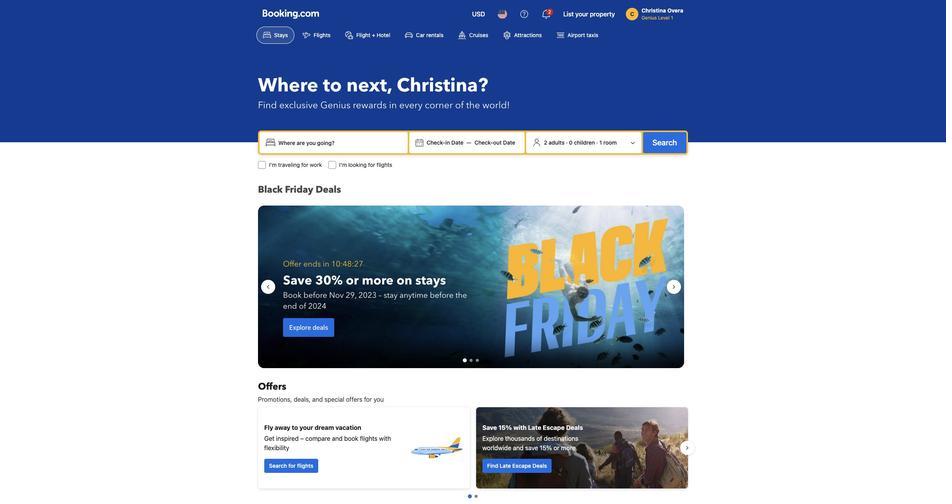 Task type: vqa. For each thing, say whether or not it's contained in the screenshot.
1 in dropdown button
yes



Task type: describe. For each thing, give the bounding box(es) containing it.
list
[[563, 11, 574, 18]]

property
[[590, 11, 615, 18]]

0 vertical spatial progress bar
[[463, 358, 479, 362]]

save 15% with late escape deals explore thousands of destinations worldwide and save 15% or more
[[482, 424, 583, 452]]

inspired
[[276, 435, 299, 442]]

vacation
[[335, 424, 361, 431]]

book
[[283, 290, 302, 301]]

anytime
[[400, 290, 428, 301]]

promotions,
[[258, 396, 292, 403]]

adults
[[549, 139, 565, 146]]

next,
[[346, 73, 392, 99]]

rentals
[[426, 32, 443, 38]]

search for search
[[652, 138, 677, 147]]

airport taxis link
[[550, 27, 605, 44]]

1 check- from the left
[[427, 139, 445, 146]]

+
[[372, 32, 375, 38]]

explore deals
[[289, 324, 328, 331]]

29,
[[346, 290, 357, 301]]

find late escape deals link
[[482, 459, 552, 473]]

1 · from the left
[[566, 139, 568, 146]]

you
[[374, 396, 384, 403]]

2 date from the left
[[503, 139, 515, 146]]

fly
[[264, 424, 273, 431]]

i'm
[[269, 161, 277, 168]]

explore inside save 15% with late escape deals explore thousands of destinations worldwide and save 15% or more
[[482, 435, 503, 442]]

search button
[[643, 132, 686, 153]]

corner
[[425, 99, 453, 112]]

the inside the offer ends in 10:48:27 save 30% or more on stays book before nov 29, 2023 – stay anytime before the end of 2024
[[455, 290, 467, 301]]

level
[[658, 15, 670, 21]]

offers
[[258, 380, 286, 393]]

out
[[493, 139, 502, 146]]

flight + hotel
[[356, 32, 390, 38]]

ends
[[303, 259, 321, 269]]

cruises link
[[452, 27, 495, 44]]

1 vertical spatial progress bar
[[468, 495, 478, 498]]

flights
[[314, 32, 330, 38]]

genius inside where to next, christina? find exclusive genius rewards in every corner of the world!
[[320, 99, 350, 112]]

flights inside fly away to your dream vacation get inspired – compare and book flights with flexibility
[[360, 435, 377, 442]]

christina
[[642, 7, 666, 14]]

car rentals link
[[398, 27, 450, 44]]

traveling
[[278, 161, 300, 168]]

offer ends in 10:48:27 save 30% or more on stays book before nov 29, 2023 – stay anytime before the end of 2024
[[283, 259, 467, 312]]

to inside where to next, christina? find exclusive genius rewards in every corner of the world!
[[323, 73, 342, 99]]

2 before from the left
[[430, 290, 454, 301]]

for left work
[[301, 161, 308, 168]]

explore deals link
[[283, 318, 334, 337]]

0
[[569, 139, 573, 146]]

friday
[[285, 183, 313, 196]]

or inside the offer ends in 10:48:27 save 30% or more on stays book before nov 29, 2023 – stay anytime before the end of 2024
[[346, 272, 359, 289]]

booking.com image
[[263, 9, 319, 19]]

christina?
[[397, 73, 488, 99]]

0 vertical spatial flights
[[377, 161, 392, 168]]

0 horizontal spatial deals
[[316, 183, 341, 196]]

with inside save 15% with late escape deals explore thousands of destinations worldwide and save 15% or more
[[513, 424, 527, 431]]

search for flights link
[[264, 459, 318, 473]]

fly away to your dream vacation get inspired – compare and book flights with flexibility
[[264, 424, 391, 452]]

1 date from the left
[[451, 139, 463, 146]]

2 for 2
[[548, 9, 551, 15]]

i'm traveling for work
[[269, 161, 322, 168]]

2 adults · 0 children · 1 room
[[544, 139, 617, 146]]

nov
[[329, 290, 344, 301]]

of inside the offer ends in 10:48:27 save 30% or more on stays book before nov 29, 2023 – stay anytime before the end of 2024
[[299, 301, 306, 312]]

find inside region
[[487, 462, 498, 469]]

offers
[[346, 396, 362, 403]]

children
[[574, 139, 595, 146]]

find late escape deals
[[487, 462, 547, 469]]

2 · from the left
[[596, 139, 598, 146]]

your inside fly away to your dream vacation get inspired – compare and book flights with flexibility
[[299, 424, 313, 431]]

stay
[[384, 290, 398, 301]]

room
[[603, 139, 617, 146]]

car
[[416, 32, 425, 38]]

stays
[[274, 32, 288, 38]]

rewards
[[353, 99, 387, 112]]

save inside save 15% with late escape deals explore thousands of destinations worldwide and save 15% or more
[[482, 424, 497, 431]]

special
[[324, 396, 344, 403]]

dream
[[315, 424, 334, 431]]

—
[[467, 139, 471, 146]]

and inside save 15% with late escape deals explore thousands of destinations worldwide and save 15% or more
[[513, 444, 524, 452]]

1 vertical spatial in
[[445, 139, 450, 146]]

i'm looking for flights
[[339, 161, 392, 168]]

list your property link
[[559, 5, 620, 23]]

1 vertical spatial 15%
[[540, 444, 552, 452]]

airport
[[568, 32, 585, 38]]

1 horizontal spatial deals
[[532, 462, 547, 469]]

hotel
[[377, 32, 390, 38]]

more inside save 15% with late escape deals explore thousands of destinations worldwide and save 15% or more
[[561, 444, 576, 452]]

check-in date button
[[424, 136, 467, 150]]

i'm
[[339, 161, 347, 168]]

destinations
[[544, 435, 578, 442]]

group of friends hiking in the mountains on a sunny day image
[[476, 407, 688, 489]]

work
[[310, 161, 322, 168]]



Task type: locate. For each thing, give the bounding box(es) containing it.
of right corner in the top of the page
[[455, 99, 464, 112]]

where to next, christina? find exclusive genius rewards in every corner of the world!
[[258, 73, 510, 112]]

1 vertical spatial deals
[[566, 424, 583, 431]]

progress bar
[[463, 358, 479, 362], [468, 495, 478, 498]]

1 vertical spatial or
[[554, 444, 559, 452]]

0 vertical spatial the
[[466, 99, 480, 112]]

0 vertical spatial deals
[[316, 183, 341, 196]]

car rentals
[[416, 32, 443, 38]]

of inside where to next, christina? find exclusive genius rewards in every corner of the world!
[[455, 99, 464, 112]]

0 horizontal spatial –
[[300, 435, 304, 442]]

find down worldwide
[[487, 462, 498, 469]]

0 horizontal spatial explore
[[289, 324, 311, 331]]

2023
[[358, 290, 377, 301]]

your up compare in the bottom of the page
[[299, 424, 313, 431]]

1 vertical spatial your
[[299, 424, 313, 431]]

the
[[466, 99, 480, 112], [455, 290, 467, 301]]

check-in date — check-out date
[[427, 139, 515, 146]]

2 horizontal spatial of
[[536, 435, 542, 442]]

more inside the offer ends in 10:48:27 save 30% or more on stays book before nov 29, 2023 – stay anytime before the end of 2024
[[362, 272, 393, 289]]

1 horizontal spatial more
[[561, 444, 576, 452]]

0 vertical spatial escape
[[543, 424, 565, 431]]

flight
[[356, 32, 370, 38]]

save up book
[[283, 272, 312, 289]]

region
[[252, 404, 694, 492]]

looking
[[348, 161, 367, 168]]

flights link
[[296, 27, 337, 44]]

1 horizontal spatial of
[[455, 99, 464, 112]]

flights inside search for flights link
[[297, 462, 313, 469]]

end
[[283, 301, 297, 312]]

0 horizontal spatial of
[[299, 301, 306, 312]]

more
[[362, 272, 393, 289], [561, 444, 576, 452]]

1 horizontal spatial –
[[379, 290, 382, 301]]

christina overa genius level 1
[[642, 7, 683, 21]]

where
[[258, 73, 318, 99]]

1 horizontal spatial genius
[[642, 15, 657, 21]]

with
[[513, 424, 527, 431], [379, 435, 391, 442]]

to
[[323, 73, 342, 99], [292, 424, 298, 431]]

of right end on the left bottom of the page
[[299, 301, 306, 312]]

of
[[455, 99, 464, 112], [299, 301, 306, 312], [536, 435, 542, 442]]

1 vertical spatial 2
[[544, 139, 547, 146]]

1 vertical spatial more
[[561, 444, 576, 452]]

Where are you going? field
[[275, 136, 405, 150]]

0 vertical spatial your
[[575, 11, 588, 18]]

0 vertical spatial 15%
[[498, 424, 512, 431]]

1 horizontal spatial search
[[652, 138, 677, 147]]

deals inside save 15% with late escape deals explore thousands of destinations worldwide and save 15% or more
[[566, 424, 583, 431]]

find
[[258, 99, 277, 112], [487, 462, 498, 469]]

or inside save 15% with late escape deals explore thousands of destinations worldwide and save 15% or more
[[554, 444, 559, 452]]

airport taxis
[[568, 32, 598, 38]]

thousands
[[505, 435, 535, 442]]

1
[[671, 15, 673, 21], [599, 139, 602, 146]]

0 vertical spatial 2
[[548, 9, 551, 15]]

black friday deals
[[258, 183, 341, 196]]

1 vertical spatial of
[[299, 301, 306, 312]]

1 horizontal spatial 1
[[671, 15, 673, 21]]

find down where
[[258, 99, 277, 112]]

1 horizontal spatial escape
[[543, 424, 565, 431]]

late up the thousands
[[528, 424, 541, 431]]

1 vertical spatial flights
[[360, 435, 377, 442]]

explore left "deals"
[[289, 324, 311, 331]]

0 horizontal spatial search
[[269, 462, 287, 469]]

1 horizontal spatial your
[[575, 11, 588, 18]]

– right the inspired
[[300, 435, 304, 442]]

and down the thousands
[[513, 444, 524, 452]]

away
[[275, 424, 290, 431]]

10:48:27
[[331, 259, 363, 269]]

0 horizontal spatial date
[[451, 139, 463, 146]]

2 adults · 0 children · 1 room button
[[529, 135, 638, 150]]

to inside fly away to your dream vacation get inspired – compare and book flights with flexibility
[[292, 424, 298, 431]]

2 check- from the left
[[474, 139, 493, 146]]

1 left room
[[599, 139, 602, 146]]

0 vertical spatial to
[[323, 73, 342, 99]]

deals up the destinations
[[566, 424, 583, 431]]

1 horizontal spatial or
[[554, 444, 559, 452]]

late down worldwide
[[500, 462, 511, 469]]

1 horizontal spatial and
[[332, 435, 343, 442]]

1 vertical spatial –
[[300, 435, 304, 442]]

and
[[312, 396, 323, 403], [332, 435, 343, 442], [513, 444, 524, 452]]

search inside search for flights link
[[269, 462, 287, 469]]

0 horizontal spatial 15%
[[498, 424, 512, 431]]

attractions link
[[496, 27, 548, 44]]

explore
[[289, 324, 311, 331], [482, 435, 503, 442]]

date
[[451, 139, 463, 146], [503, 139, 515, 146]]

with up the thousands
[[513, 424, 527, 431]]

1 horizontal spatial 2
[[548, 9, 551, 15]]

1 vertical spatial to
[[292, 424, 298, 431]]

2 horizontal spatial in
[[445, 139, 450, 146]]

your right list
[[575, 11, 588, 18]]

0 vertical spatial find
[[258, 99, 277, 112]]

find inside where to next, christina? find exclusive genius rewards in every corner of the world!
[[258, 99, 277, 112]]

save inside the offer ends in 10:48:27 save 30% or more on stays book before nov 29, 2023 – stay anytime before the end of 2024
[[283, 272, 312, 289]]

2 vertical spatial flights
[[297, 462, 313, 469]]

0 horizontal spatial before
[[303, 290, 327, 301]]

0 horizontal spatial with
[[379, 435, 391, 442]]

deals on stays image
[[258, 206, 684, 368]]

15%
[[498, 424, 512, 431], [540, 444, 552, 452]]

search
[[652, 138, 677, 147], [269, 462, 287, 469]]

0 horizontal spatial find
[[258, 99, 277, 112]]

save
[[525, 444, 538, 452]]

2 left list
[[548, 9, 551, 15]]

0 horizontal spatial check-
[[427, 139, 445, 146]]

0 vertical spatial late
[[528, 424, 541, 431]]

deals down save
[[532, 462, 547, 469]]

in left '—'
[[445, 139, 450, 146]]

2 vertical spatial in
[[323, 259, 329, 269]]

2 vertical spatial deals
[[532, 462, 547, 469]]

to right away
[[292, 424, 298, 431]]

· left 0 at top
[[566, 139, 568, 146]]

save
[[283, 272, 312, 289], [482, 424, 497, 431]]

0 vertical spatial explore
[[289, 324, 311, 331]]

0 vertical spatial with
[[513, 424, 527, 431]]

2 vertical spatial of
[[536, 435, 542, 442]]

check- left '—'
[[427, 139, 445, 146]]

your account menu christina overa genius level 1 element
[[626, 4, 686, 22]]

0 horizontal spatial ·
[[566, 139, 568, 146]]

0 vertical spatial search
[[652, 138, 677, 147]]

1 inside dropdown button
[[599, 139, 602, 146]]

for left you
[[364, 396, 372, 403]]

0 horizontal spatial or
[[346, 272, 359, 289]]

0 horizontal spatial 1
[[599, 139, 602, 146]]

1 horizontal spatial late
[[528, 424, 541, 431]]

0 horizontal spatial escape
[[512, 462, 531, 469]]

for right looking
[[368, 161, 375, 168]]

1 vertical spatial find
[[487, 462, 498, 469]]

or up 29,
[[346, 272, 359, 289]]

1 vertical spatial and
[[332, 435, 343, 442]]

2024
[[308, 301, 326, 312]]

overa
[[667, 7, 683, 14]]

for inside region
[[288, 462, 296, 469]]

deals
[[313, 324, 328, 331]]

book
[[344, 435, 358, 442]]

and left book
[[332, 435, 343, 442]]

0 vertical spatial in
[[389, 99, 397, 112]]

fly away to your dream vacation image
[[409, 421, 464, 475]]

of inside save 15% with late escape deals explore thousands of destinations worldwide and save 15% or more
[[536, 435, 542, 442]]

deals,
[[294, 396, 311, 403]]

flights right book
[[360, 435, 377, 442]]

0 horizontal spatial more
[[362, 272, 393, 289]]

30%
[[315, 272, 343, 289]]

escape up the destinations
[[543, 424, 565, 431]]

2
[[548, 9, 551, 15], [544, 139, 547, 146]]

more down the destinations
[[561, 444, 576, 452]]

escape inside save 15% with late escape deals explore thousands of destinations worldwide and save 15% or more
[[543, 424, 565, 431]]

1 inside christina overa genius level 1
[[671, 15, 673, 21]]

1 vertical spatial save
[[482, 424, 497, 431]]

– left stay
[[379, 290, 382, 301]]

0 horizontal spatial your
[[299, 424, 313, 431]]

world!
[[482, 99, 510, 112]]

flights right looking
[[377, 161, 392, 168]]

0 vertical spatial and
[[312, 396, 323, 403]]

your
[[575, 11, 588, 18], [299, 424, 313, 431]]

stays
[[415, 272, 446, 289]]

before
[[303, 290, 327, 301], [430, 290, 454, 301]]

region containing fly away to your dream vacation
[[252, 404, 694, 492]]

check- right '—'
[[474, 139, 493, 146]]

1 horizontal spatial in
[[389, 99, 397, 112]]

1 vertical spatial genius
[[320, 99, 350, 112]]

2 vertical spatial and
[[513, 444, 524, 452]]

0 vertical spatial of
[[455, 99, 464, 112]]

before down stays
[[430, 290, 454, 301]]

1 horizontal spatial to
[[323, 73, 342, 99]]

every
[[399, 99, 422, 112]]

c
[[630, 11, 634, 17]]

late inside save 15% with late escape deals explore thousands of destinations worldwide and save 15% or more
[[528, 424, 541, 431]]

explore up worldwide
[[482, 435, 503, 442]]

flights down compare in the bottom of the page
[[297, 462, 313, 469]]

1 horizontal spatial find
[[487, 462, 498, 469]]

compare
[[305, 435, 330, 442]]

in inside where to next, christina? find exclusive genius rewards in every corner of the world!
[[389, 99, 397, 112]]

for inside offers promotions, deals, and special offers for you
[[364, 396, 372, 403]]

the inside where to next, christina? find exclusive genius rewards in every corner of the world!
[[466, 99, 480, 112]]

deals down work
[[316, 183, 341, 196]]

in right ends
[[323, 259, 329, 269]]

offers promotions, deals, and special offers for you
[[258, 380, 384, 403]]

in inside the offer ends in 10:48:27 save 30% or more on stays book before nov 29, 2023 – stay anytime before the end of 2024
[[323, 259, 329, 269]]

for
[[301, 161, 308, 168], [368, 161, 375, 168], [364, 396, 372, 403], [288, 462, 296, 469]]

offer
[[283, 259, 301, 269]]

in left every
[[389, 99, 397, 112]]

2 horizontal spatial and
[[513, 444, 524, 452]]

with inside fly away to your dream vacation get inspired – compare and book flights with flexibility
[[379, 435, 391, 442]]

– inside the offer ends in 10:48:27 save 30% or more on stays book before nov 29, 2023 – stay anytime before the end of 2024
[[379, 290, 382, 301]]

in
[[389, 99, 397, 112], [445, 139, 450, 146], [323, 259, 329, 269]]

of up save
[[536, 435, 542, 442]]

more up 2023
[[362, 272, 393, 289]]

genius
[[642, 15, 657, 21], [320, 99, 350, 112]]

list your property
[[563, 11, 615, 18]]

escape
[[543, 424, 565, 431], [512, 462, 531, 469]]

0 horizontal spatial and
[[312, 396, 323, 403]]

genius down christina
[[642, 15, 657, 21]]

on
[[397, 272, 412, 289]]

0 horizontal spatial genius
[[320, 99, 350, 112]]

1 vertical spatial explore
[[482, 435, 503, 442]]

worldwide
[[482, 444, 511, 452]]

black
[[258, 183, 283, 196]]

stays link
[[256, 27, 295, 44]]

1 horizontal spatial save
[[482, 424, 497, 431]]

to left next,
[[323, 73, 342, 99]]

0 vertical spatial save
[[283, 272, 312, 289]]

taxis
[[587, 32, 598, 38]]

·
[[566, 139, 568, 146], [596, 139, 598, 146]]

search inside search button
[[652, 138, 677, 147]]

or down the destinations
[[554, 444, 559, 452]]

1 down overa
[[671, 15, 673, 21]]

1 horizontal spatial before
[[430, 290, 454, 301]]

2 horizontal spatial deals
[[566, 424, 583, 431]]

flight + hotel link
[[339, 27, 397, 44]]

2 button
[[537, 5, 555, 23]]

and right deals,
[[312, 396, 323, 403]]

0 horizontal spatial to
[[292, 424, 298, 431]]

check-out date button
[[471, 136, 518, 150]]

search for search for flights
[[269, 462, 287, 469]]

1 horizontal spatial ·
[[596, 139, 598, 146]]

– inside fly away to your dream vacation get inspired – compare and book flights with flexibility
[[300, 435, 304, 442]]

0 horizontal spatial 2
[[544, 139, 547, 146]]

escape down save
[[512, 462, 531, 469]]

1 vertical spatial 1
[[599, 139, 602, 146]]

deals
[[316, 183, 341, 196], [566, 424, 583, 431], [532, 462, 547, 469]]

search for flights
[[269, 462, 313, 469]]

and inside fly away to your dream vacation get inspired – compare and book flights with flexibility
[[332, 435, 343, 442]]

attractions
[[514, 32, 542, 38]]

15% right save
[[540, 444, 552, 452]]

or
[[346, 272, 359, 289], [554, 444, 559, 452]]

0 horizontal spatial in
[[323, 259, 329, 269]]

usd button
[[467, 5, 490, 23]]

1 horizontal spatial with
[[513, 424, 527, 431]]

0 vertical spatial or
[[346, 272, 359, 289]]

flexibility
[[264, 444, 289, 452]]

and inside offers promotions, deals, and special offers for you
[[312, 396, 323, 403]]

before up 2024
[[303, 290, 327, 301]]

0 vertical spatial –
[[379, 290, 382, 301]]

for down flexibility
[[288, 462, 296, 469]]

genius left rewards
[[320, 99, 350, 112]]

1 horizontal spatial explore
[[482, 435, 503, 442]]

0 vertical spatial 1
[[671, 15, 673, 21]]

date right out
[[503, 139, 515, 146]]

1 vertical spatial the
[[455, 290, 467, 301]]

cruises
[[469, 32, 488, 38]]

genius inside christina overa genius level 1
[[642, 15, 657, 21]]

2 left adults
[[544, 139, 547, 146]]

1 horizontal spatial date
[[503, 139, 515, 146]]

1 vertical spatial search
[[269, 462, 287, 469]]

save up worldwide
[[482, 424, 497, 431]]

15% up the thousands
[[498, 424, 512, 431]]

exclusive
[[279, 99, 318, 112]]

1 horizontal spatial check-
[[474, 139, 493, 146]]

1 vertical spatial late
[[500, 462, 511, 469]]

0 horizontal spatial save
[[283, 272, 312, 289]]

usd
[[472, 11, 485, 18]]

with right book
[[379, 435, 391, 442]]

1 vertical spatial escape
[[512, 462, 531, 469]]

1 vertical spatial with
[[379, 435, 391, 442]]

1 before from the left
[[303, 290, 327, 301]]

0 vertical spatial genius
[[642, 15, 657, 21]]

get
[[264, 435, 274, 442]]

date left '—'
[[451, 139, 463, 146]]

· right children
[[596, 139, 598, 146]]

2 for 2 adults · 0 children · 1 room
[[544, 139, 547, 146]]



